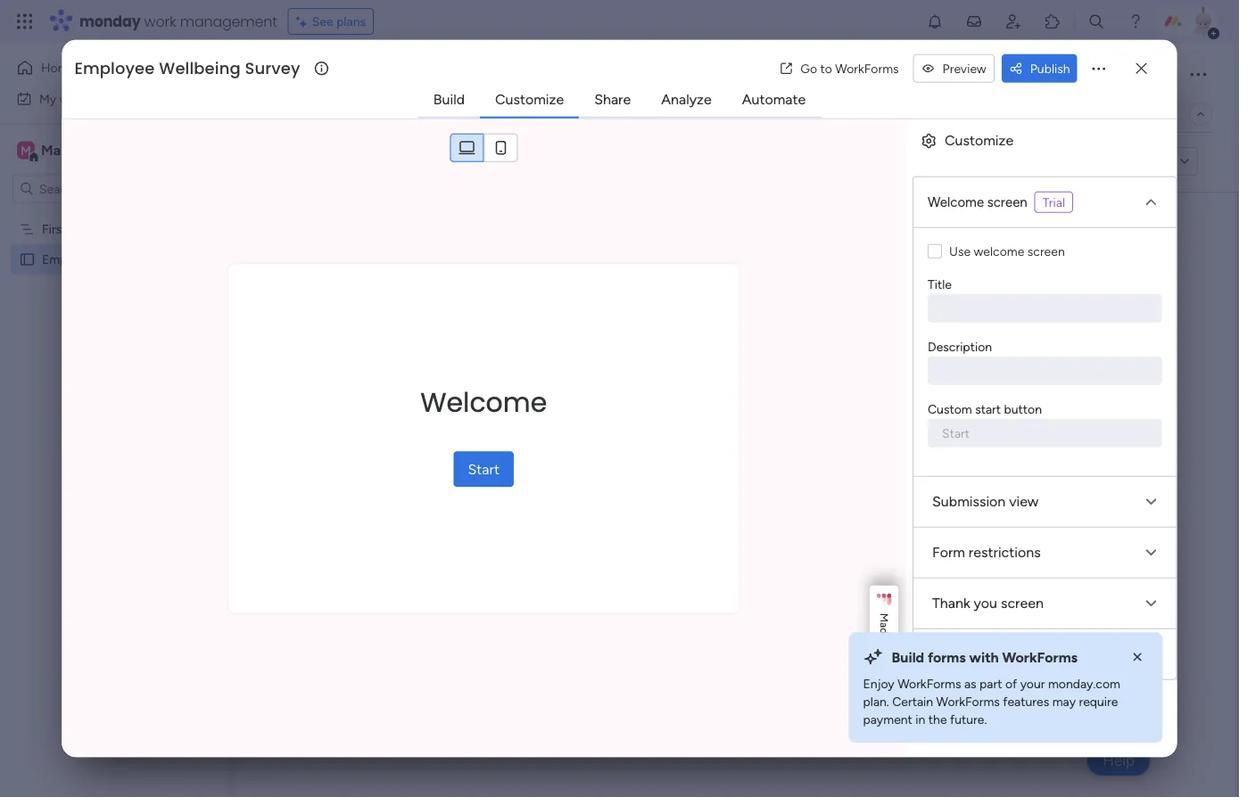 Task type: describe. For each thing, give the bounding box(es) containing it.
autopilot image
[[1056, 102, 1071, 125]]

m for m
[[21, 143, 31, 158]]

invite / 1
[[1122, 67, 1169, 83]]

m a d e w i t h w o r k f o r m s button
[[870, 586, 899, 729]]

integrate
[[893, 107, 944, 122]]

build for build form
[[704, 409, 736, 426]]

build link
[[419, 84, 479, 116]]

let's start by building your form
[[572, 340, 902, 370]]

workspace
[[76, 142, 146, 159]]

Search in workspace field
[[37, 178, 149, 199]]

invite / 1 button
[[1089, 61, 1177, 89]]

build for build forms with workforms
[[892, 649, 924, 666]]

monday work management
[[79, 11, 277, 31]]

publish
[[1030, 61, 1070, 76]]

payment
[[863, 713, 913, 728]]

help button
[[1088, 747, 1150, 776]]

inbox image
[[965, 12, 983, 30]]

automate for automate / 4
[[1079, 107, 1134, 122]]

invite
[[1122, 67, 1153, 83]]

4
[[1146, 107, 1154, 122]]

0 vertical spatial your
[[799, 340, 846, 370]]

start for let's
[[622, 340, 670, 370]]

enjoy workforms as part of your monday.com plan. certain workforms features may require payment in the future.
[[863, 677, 1121, 728]]

submission view
[[932, 494, 1039, 511]]

0 vertical spatial well-
[[382, 60, 436, 90]]

start
[[468, 461, 500, 478]]

workforms logo image
[[440, 148, 541, 176]]

home button
[[11, 54, 192, 82]]

of
[[1005, 677, 1017, 692]]

description
[[928, 339, 992, 354]]

my work
[[39, 91, 87, 106]]

close image
[[1129, 649, 1147, 667]]

to
[[820, 61, 832, 76]]

workforms up of
[[1002, 649, 1078, 666]]

workforms inside 'button'
[[835, 61, 899, 76]]

add view image
[[407, 108, 414, 121]]

may
[[1053, 695, 1076, 710]]

well- inside list box
[[100, 252, 127, 267]]

use
[[949, 244, 971, 259]]

monday
[[79, 11, 141, 31]]

main
[[41, 142, 72, 159]]

publish button
[[1002, 54, 1077, 83]]

customize inside tab list
[[495, 91, 564, 108]]

i
[[878, 652, 891, 654]]

plan.
[[863, 695, 889, 710]]

in
[[916, 713, 926, 728]]

start button
[[454, 451, 514, 487]]

work for my
[[59, 91, 87, 106]]

ruby anderson image
[[1189, 7, 1218, 36]]

survey
[[245, 57, 300, 80]]

automate / 4
[[1079, 107, 1154, 122]]

1 o from the top
[[878, 677, 891, 683]]

table
[[298, 107, 327, 122]]

table button
[[270, 100, 341, 128]]

trial
[[1043, 195, 1065, 210]]

with
[[970, 649, 999, 666]]

select product image
[[16, 12, 34, 30]]

forms
[[928, 649, 966, 666]]

custom start button
[[928, 402, 1042, 417]]

invite members image
[[1005, 12, 1023, 30]]

plans
[[336, 14, 366, 29]]

a
[[878, 623, 891, 628]]

m
[[878, 708, 891, 717]]

customize link
[[481, 84, 578, 116]]

1 vertical spatial customize
[[945, 132, 1014, 149]]

submission
[[932, 494, 1006, 511]]

features
[[1003, 695, 1050, 710]]

build forms with workforms
[[892, 649, 1078, 666]]

button
[[1004, 402, 1042, 417]]

collapse board header image
[[1194, 107, 1208, 121]]

preview
[[943, 61, 987, 76]]

public board image
[[19, 251, 36, 268]]

welcome screen
[[928, 194, 1028, 210]]

employee for employee well-being survey field
[[271, 60, 377, 90]]

title
[[928, 277, 952, 292]]

m a d e w i t h w o r k f o r m s
[[878, 614, 891, 722]]

s
[[878, 717, 891, 722]]

Employee Wellbeing Survey field
[[70, 57, 312, 80]]

as
[[964, 677, 977, 692]]

k
[[878, 687, 891, 692]]

w
[[878, 667, 891, 677]]

my work button
[[11, 84, 192, 113]]

go to workforms
[[801, 61, 899, 76]]

let's
[[572, 340, 616, 370]]

the
[[929, 713, 947, 728]]

your inside "enjoy workforms as part of your monday.com plan. certain workforms features may require payment in the future."
[[1020, 677, 1045, 692]]

t
[[878, 654, 891, 658]]

home
[[41, 60, 75, 75]]

work for monday
[[144, 11, 176, 31]]

employee wellbeing survey
[[74, 57, 300, 80]]

1
[[1164, 67, 1169, 83]]

activity button
[[997, 61, 1081, 89]]

being inside list box
[[127, 252, 159, 267]]

tab list containing build
[[418, 83, 821, 118]]

go
[[801, 61, 817, 76]]



Task type: vqa. For each thing, say whether or not it's contained in the screenshot.
phone: add a phone number
no



Task type: locate. For each thing, give the bounding box(es) containing it.
2 vertical spatial screen
[[1001, 595, 1044, 612]]

thank you screen button
[[914, 579, 1176, 629]]

submission view button
[[914, 477, 1176, 527]]

work inside button
[[59, 91, 87, 106]]

0 horizontal spatial survey
[[162, 252, 198, 267]]

1 vertical spatial m
[[878, 614, 891, 623]]

build down employee well-being survey field
[[433, 91, 465, 108]]

employee well-being survey inside list box
[[42, 252, 198, 267]]

1 vertical spatial /
[[1138, 107, 1143, 122]]

0 vertical spatial being
[[436, 60, 498, 90]]

work right my
[[59, 91, 87, 106]]

1 horizontal spatial automate
[[1079, 107, 1134, 122]]

2 vertical spatial build
[[892, 649, 924, 666]]

group
[[450, 134, 518, 163]]

0 vertical spatial o
[[878, 677, 891, 683]]

first board
[[42, 222, 102, 237]]

first
[[42, 222, 66, 237]]

start
[[622, 340, 670, 370], [975, 402, 1001, 417]]

management
[[180, 11, 277, 31]]

survey inside list box
[[162, 252, 198, 267]]

help image
[[1127, 12, 1145, 30]]

build inside "alert"
[[892, 649, 924, 666]]

employee up my work button
[[74, 57, 155, 80]]

0 vertical spatial form
[[852, 340, 902, 370]]

list box
[[0, 211, 228, 516]]

tab list
[[418, 83, 821, 118]]

0 horizontal spatial m
[[21, 143, 31, 158]]

1 vertical spatial o
[[878, 698, 891, 704]]

1 horizontal spatial form
[[932, 544, 965, 561]]

form
[[354, 107, 383, 122], [932, 544, 965, 561]]

workspace selection element
[[17, 140, 149, 163]]

r down the f
[[878, 704, 891, 708]]

start for custom
[[975, 402, 1001, 417]]

o
[[878, 677, 891, 683], [878, 698, 891, 704]]

customize
[[495, 91, 564, 108], [945, 132, 1014, 149]]

welcome for welcome
[[420, 384, 547, 422]]

form button
[[341, 100, 396, 128]]

Employee well-being survey field
[[267, 60, 579, 90]]

restrictions
[[969, 544, 1041, 561]]

m left main
[[21, 143, 31, 158]]

form
[[852, 340, 902, 370], [739, 409, 770, 426]]

workforms
[[835, 61, 899, 76], [1002, 649, 1078, 666], [898, 677, 961, 692], [936, 695, 1000, 710]]

screen inside region
[[1028, 244, 1065, 259]]

share
[[594, 91, 631, 108]]

/ for 4
[[1138, 107, 1143, 122]]

o up "k"
[[878, 677, 891, 683]]

form up thank at the bottom right of page
[[932, 544, 965, 561]]

your up "features"
[[1020, 677, 1045, 692]]

form left "description"
[[852, 340, 902, 370]]

/ inside button
[[1156, 67, 1161, 83]]

employee inside employee wellbeing survey field
[[74, 57, 155, 80]]

automate for automate
[[742, 91, 806, 108]]

1 horizontal spatial well-
[[382, 60, 436, 90]]

workforms right to in the top of the page
[[835, 61, 899, 76]]

1 r from the top
[[878, 683, 891, 687]]

0 horizontal spatial build
[[433, 91, 465, 108]]

employee well-being survey down board on the top
[[42, 252, 198, 267]]

0 vertical spatial screen
[[988, 194, 1028, 210]]

0 horizontal spatial well-
[[100, 252, 127, 267]]

form inside button
[[739, 409, 770, 426]]

custom
[[928, 402, 972, 417]]

well- down board on the top
[[100, 252, 127, 267]]

0 horizontal spatial start
[[622, 340, 670, 370]]

form left add view image
[[354, 107, 383, 122]]

/ left 4
[[1138, 107, 1143, 122]]

/ left '1'
[[1156, 67, 1161, 83]]

use welcome screen
[[949, 244, 1065, 259]]

automate down go
[[742, 91, 806, 108]]

customize up 'workforms logo'
[[495, 91, 564, 108]]

1 vertical spatial form
[[739, 409, 770, 426]]

build for build
[[433, 91, 465, 108]]

see plans
[[312, 14, 366, 29]]

see plans button
[[288, 8, 374, 35]]

certain
[[892, 695, 933, 710]]

f
[[878, 692, 891, 698]]

/ for 1
[[1156, 67, 1161, 83]]

build inside tab list
[[433, 91, 465, 108]]

you
[[974, 595, 998, 612]]

m for m a d e w i t h w o r k f o r m s
[[878, 614, 891, 623]]

0 horizontal spatial form
[[354, 107, 383, 122]]

screen inside dropdown button
[[1001, 595, 1044, 612]]

welcome up 'start'
[[420, 384, 547, 422]]

search everything image
[[1088, 12, 1106, 30]]

employee
[[74, 57, 155, 80], [271, 60, 377, 90], [42, 252, 97, 267]]

enjoy
[[863, 677, 895, 692]]

1 vertical spatial screen
[[1028, 244, 1065, 259]]

screen right you
[[1001, 595, 1044, 612]]

m inside button
[[878, 614, 891, 623]]

thank
[[932, 595, 970, 612]]

1 horizontal spatial employee well-being survey
[[271, 60, 574, 90]]

2 horizontal spatial build
[[892, 649, 924, 666]]

1 vertical spatial r
[[878, 704, 891, 708]]

workforms up certain
[[898, 677, 961, 692]]

1 horizontal spatial start
[[975, 402, 1001, 417]]

work
[[144, 11, 176, 31], [59, 91, 87, 106]]

1 horizontal spatial form
[[852, 340, 902, 370]]

customize up welcome screen
[[945, 132, 1014, 149]]

view
[[1009, 494, 1039, 511]]

1 vertical spatial form
[[932, 544, 965, 561]]

0 horizontal spatial customize
[[495, 91, 564, 108]]

notifications image
[[926, 12, 944, 30]]

automate link
[[728, 84, 820, 116]]

form down building
[[739, 409, 770, 426]]

board
[[69, 222, 102, 237]]

employee well-being survey up add view image
[[271, 60, 574, 90]]

build form
[[704, 409, 770, 426]]

require
[[1079, 695, 1118, 710]]

r up the f
[[878, 683, 891, 687]]

0 vertical spatial welcome
[[928, 194, 984, 210]]

m
[[21, 143, 31, 158], [878, 614, 891, 623]]

1 horizontal spatial your
[[1020, 677, 1045, 692]]

screen for you
[[1001, 595, 1044, 612]]

well- up add view image
[[382, 60, 436, 90]]

screen right welcome
[[1028, 244, 1065, 259]]

0 horizontal spatial your
[[799, 340, 846, 370]]

see
[[312, 14, 333, 29]]

0 vertical spatial m
[[21, 143, 31, 158]]

m up d
[[878, 614, 891, 623]]

build form button
[[690, 400, 784, 435]]

automate inside tab list
[[742, 91, 806, 108]]

part
[[980, 677, 1002, 692]]

1 horizontal spatial m
[[878, 614, 891, 623]]

automate right autopilot icon
[[1079, 107, 1134, 122]]

welcome
[[974, 244, 1025, 259]]

main workspace
[[41, 142, 146, 159]]

workforms up future. at the right bottom of page
[[936, 695, 1000, 710]]

1 vertical spatial your
[[1020, 677, 1045, 692]]

wellbeing
[[159, 57, 241, 80]]

2 r from the top
[[878, 704, 891, 708]]

employee for employee wellbeing survey field
[[74, 57, 155, 80]]

m inside workspace image
[[21, 143, 31, 158]]

0 horizontal spatial form
[[739, 409, 770, 426]]

1 horizontal spatial /
[[1156, 67, 1161, 83]]

form restrictions
[[932, 544, 1041, 561]]

1 horizontal spatial work
[[144, 11, 176, 31]]

workspace image
[[17, 141, 35, 160]]

/
[[1156, 67, 1161, 83], [1138, 107, 1143, 122]]

form restrictions button
[[914, 528, 1176, 578]]

region
[[914, 228, 1176, 476]]

start left by
[[622, 340, 670, 370]]

start left button
[[975, 402, 1001, 417]]

1 vertical spatial well-
[[100, 252, 127, 267]]

0 vertical spatial survey
[[503, 60, 574, 90]]

e
[[878, 635, 891, 641]]

d
[[878, 628, 891, 635]]

building
[[708, 340, 793, 370]]

1 vertical spatial survey
[[162, 252, 198, 267]]

form for form
[[354, 107, 383, 122]]

0 horizontal spatial automate
[[742, 91, 806, 108]]

1 vertical spatial work
[[59, 91, 87, 106]]

monday.com
[[1048, 677, 1121, 692]]

0 horizontal spatial work
[[59, 91, 87, 106]]

automate
[[742, 91, 806, 108], [1079, 107, 1134, 122]]

activity
[[1004, 67, 1047, 83]]

0 horizontal spatial employee well-being survey
[[42, 252, 198, 267]]

1 vertical spatial employee well-being survey
[[42, 252, 198, 267]]

form inside dropdown button
[[932, 544, 965, 561]]

welcome for welcome screen
[[928, 194, 984, 210]]

screen left trial at the right top of the page
[[988, 194, 1028, 210]]

1 vertical spatial build
[[704, 409, 736, 426]]

0 horizontal spatial being
[[127, 252, 159, 267]]

1 horizontal spatial customize
[[945, 132, 1014, 149]]

build down let's start by building your form
[[704, 409, 736, 426]]

apps image
[[1044, 12, 1062, 30]]

0 vertical spatial build
[[433, 91, 465, 108]]

build forms with workforms alert
[[849, 633, 1163, 744]]

2 o from the top
[[878, 698, 891, 704]]

build right 't'
[[892, 649, 924, 666]]

work right monday
[[144, 11, 176, 31]]

region containing use welcome screen
[[914, 228, 1176, 476]]

0 vertical spatial customize
[[495, 91, 564, 108]]

help
[[1103, 752, 1135, 770]]

thank you screen
[[932, 595, 1044, 612]]

build
[[433, 91, 465, 108], [704, 409, 736, 426], [892, 649, 924, 666]]

welcome up use
[[928, 194, 984, 210]]

preview button
[[913, 54, 995, 83]]

employee up table
[[271, 60, 377, 90]]

dapulse integrations image
[[872, 108, 885, 121]]

0 vertical spatial r
[[878, 683, 891, 687]]

0 horizontal spatial /
[[1138, 107, 1143, 122]]

well-
[[382, 60, 436, 90], [100, 252, 127, 267]]

form inside button
[[354, 107, 383, 122]]

my
[[39, 91, 56, 106]]

0 vertical spatial /
[[1156, 67, 1161, 83]]

w
[[878, 643, 891, 652]]

o up "m"
[[878, 698, 891, 704]]

screen for welcome
[[1028, 244, 1065, 259]]

1 vertical spatial being
[[127, 252, 159, 267]]

go to workforms button
[[772, 54, 906, 83]]

form for form restrictions
[[932, 544, 965, 561]]

1 horizontal spatial being
[[436, 60, 498, 90]]

0 horizontal spatial welcome
[[420, 384, 547, 422]]

0 vertical spatial form
[[354, 107, 383, 122]]

by
[[676, 340, 702, 370]]

1 vertical spatial start
[[975, 402, 1001, 417]]

more actions image
[[1090, 60, 1108, 77]]

build inside button
[[704, 409, 736, 426]]

0 vertical spatial employee well-being survey
[[271, 60, 574, 90]]

option
[[0, 213, 228, 217]]

0 vertical spatial start
[[622, 340, 670, 370]]

survey
[[503, 60, 574, 90], [162, 252, 198, 267]]

0 vertical spatial work
[[144, 11, 176, 31]]

your right building
[[799, 340, 846, 370]]

1 vertical spatial welcome
[[420, 384, 547, 422]]

1 horizontal spatial build
[[704, 409, 736, 426]]

list box containing first board
[[0, 211, 228, 516]]

start inside region
[[975, 402, 1001, 417]]

your
[[799, 340, 846, 370], [1020, 677, 1045, 692]]

analyze
[[661, 91, 712, 108]]

1 horizontal spatial survey
[[503, 60, 574, 90]]

1 horizontal spatial welcome
[[928, 194, 984, 210]]

employee down first board
[[42, 252, 97, 267]]



